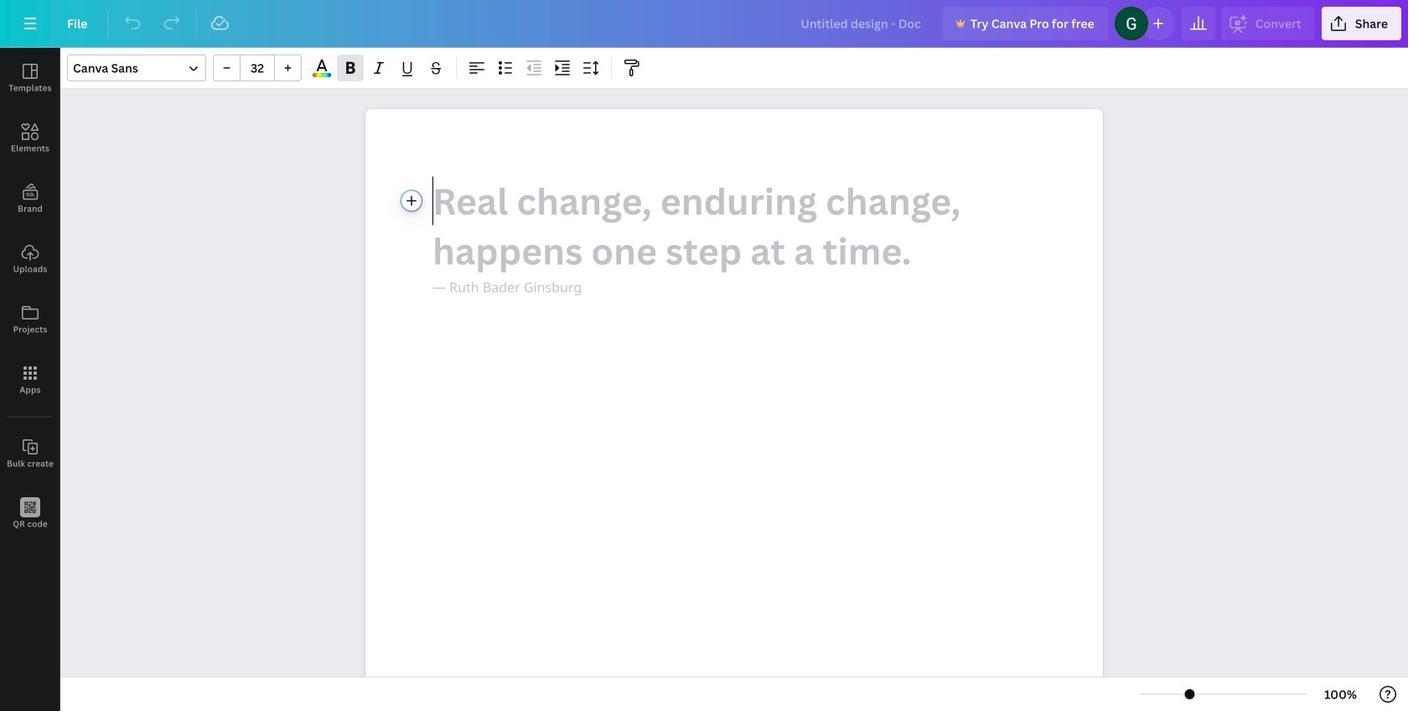 Task type: locate. For each thing, give the bounding box(es) containing it.
group
[[213, 55, 302, 81]]

Design title text field
[[788, 7, 937, 40]]

main menu bar
[[0, 0, 1409, 48]]

color range image
[[313, 73, 331, 77]]

None text field
[[366, 109, 1104, 711]]



Task type: vqa. For each thing, say whether or not it's contained in the screenshot.
into
no



Task type: describe. For each thing, give the bounding box(es) containing it.
– – number field
[[246, 60, 269, 76]]

side panel tab list
[[0, 48, 60, 544]]

Zoom button
[[1314, 681, 1368, 708]]



